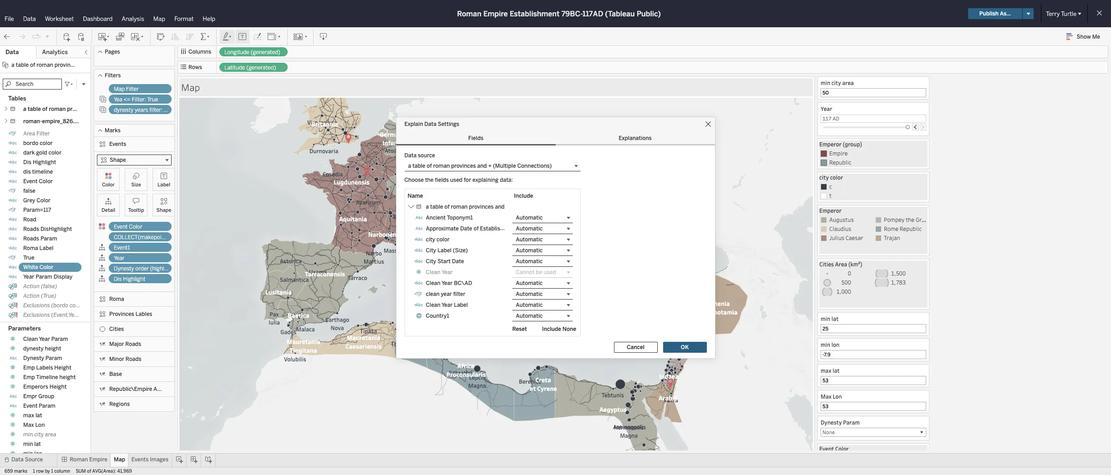 Task type: vqa. For each thing, say whether or not it's contained in the screenshot.
117 Ad
yes



Task type: describe. For each thing, give the bounding box(es) containing it.
pause auto updates image
[[77, 32, 86, 41]]

(generated) for latitude (generated)
[[247, 65, 276, 71]]

totals image
[[200, 32, 211, 41]]

help
[[203, 15, 215, 22]]

1 vertical spatial date
[[452, 258, 464, 265]]

terry
[[1047, 10, 1061, 17]]

filter
[[454, 291, 466, 298]]

label down roads param
[[39, 246, 53, 252]]

area for republic\empire area
[[154, 387, 165, 393]]

publish as...
[[980, 10, 1012, 17]]

table inside explain data settings dialog
[[430, 204, 443, 210]]

rome republic
[[885, 225, 922, 233]]

name
[[408, 193, 423, 199]]

true for dynesty years filter: true
[[164, 107, 175, 113]]

41,969
[[117, 470, 132, 475]]

a table of roman provinces and inside explain data settings dialog
[[426, 204, 505, 210]]

event1
[[114, 245, 130, 251]]

color up dark gold color
[[40, 140, 53, 147]]

true for yea <= filter: true
[[147, 97, 158, 103]]

tooltip
[[128, 208, 144, 214]]

year down year
[[442, 302, 453, 309]]

0 vertical spatial a table of roman provinces and
[[23, 106, 105, 113]]

emp for emp labels height
[[23, 365, 35, 372]]

clean for clean year label
[[426, 302, 441, 309]]

data source
[[11, 457, 43, 464]]

duplicate image
[[116, 32, 125, 41]]

ok
[[681, 345, 689, 351]]

1 horizontal spatial max lon
[[821, 394, 842, 401]]

param up action (false)
[[36, 274, 52, 281]]

filters
[[105, 72, 121, 79]]

replay animation image
[[45, 33, 50, 39]]

dark
[[23, 150, 35, 156]]

bordo
[[23, 140, 38, 147]]

0 horizontal spatial min lat
[[23, 442, 41, 448]]

label down filter
[[454, 302, 468, 309]]

max lat text field
[[823, 378, 926, 385]]

by
[[45, 470, 50, 475]]

0 horizontal spatial min lon
[[23, 451, 42, 458]]

roads down 'road'
[[23, 226, 39, 233]]

applies to selected worksheets with same data source image for dynesty years filter: true
[[99, 106, 107, 113]]

event param
[[23, 403, 56, 410]]

claudius
[[830, 225, 852, 233]]

cities for cities
[[109, 327, 124, 333]]

1,500 option
[[875, 270, 929, 279]]

1 horizontal spatial max lat
[[821, 368, 840, 375]]

julius caesar
[[830, 235, 864, 242]]

1 vertical spatial max
[[23, 423, 34, 429]]

(group)
[[843, 141, 863, 148]]

dashboard
[[83, 15, 113, 22]]

clean for clean year  bc\ad
[[426, 280, 441, 287]]

0 vertical spatial roman
[[49, 106, 66, 113]]

min city area  text field
[[823, 89, 926, 97]]

marks
[[105, 128, 121, 134]]

0 vertical spatial lon
[[832, 342, 840, 349]]

augustus
[[830, 216, 854, 224]]

color up c at the right of the page
[[831, 174, 844, 181]]

117 ad
[[823, 115, 840, 122]]

1 vertical spatial dynesty param
[[821, 419, 860, 427]]

trajan option
[[875, 234, 929, 243]]

0 vertical spatial height
[[54, 365, 71, 372]]

republic\empire
[[109, 387, 152, 393]]

year up the 117
[[821, 105, 833, 113]]

latitude (generated)
[[225, 65, 276, 71]]

new worksheet image
[[97, 32, 110, 41]]

(size)
[[453, 248, 468, 254]]

julius
[[830, 235, 845, 242]]

events for events
[[109, 141, 126, 148]]

2 1 from the left
[[51, 470, 53, 475]]

0 vertical spatial area
[[843, 79, 854, 87]]

year up dynesty height
[[39, 337, 50, 343]]

500
[[842, 279, 852, 286]]

1,000 option
[[820, 288, 875, 297]]

event)
[[168, 235, 184, 241]]

min lon text field
[[823, 352, 926, 359]]

year
[[441, 291, 452, 298]]

trajan
[[885, 235, 901, 242]]

for
[[464, 177, 471, 183]]

117ad
[[583, 9, 604, 18]]

year up year
[[442, 280, 453, 287]]

param=117
[[23, 207, 51, 214]]

lat down 1,000 at the right bottom of page
[[832, 316, 839, 323]]

reset
[[513, 326, 527, 333]]

explanations
[[619, 135, 652, 141]]

exclusions for exclusions (event,year)
[[23, 312, 50, 319]]

0 horizontal spatial event color
[[23, 179, 53, 185]]

label up the shape
[[158, 182, 170, 188]]

ad
[[833, 115, 840, 122]]

as...
[[1001, 10, 1012, 17]]

empire for roman empire
[[89, 457, 107, 464]]

data down undo image
[[5, 49, 19, 56]]

road
[[23, 217, 36, 223]]

great
[[916, 216, 931, 224]]

group
[[38, 394, 54, 400]]

empire for roman empire establishment 79bc-117ad (tableau public)
[[484, 9, 508, 18]]

1 vertical spatial event color
[[114, 224, 143, 230]]

0 horizontal spatial max
[[23, 413, 34, 419]]

1 vertical spatial lon
[[35, 423, 45, 429]]

labels
[[36, 365, 53, 372]]

city up ad
[[832, 79, 842, 87]]

tables
[[8, 95, 26, 102]]

1 horizontal spatial min lat
[[821, 316, 839, 323]]

117
[[823, 115, 832, 122]]

longitude (generated)
[[225, 49, 280, 56]]

none
[[563, 326, 577, 333]]

show
[[1077, 34, 1092, 40]]

1,783 option
[[875, 279, 929, 288]]

0 vertical spatial height
[[45, 346, 61, 352]]

param down "max lon" text field
[[844, 419, 860, 427]]

empire inside option
[[830, 150, 848, 157]]

claudius option
[[820, 225, 875, 234]]

0 vertical spatial max
[[821, 394, 832, 401]]

1 vertical spatial height
[[50, 384, 67, 391]]

<=
[[124, 97, 131, 103]]

t option
[[820, 192, 928, 201]]

format workbook image
[[253, 32, 262, 41]]

param up dynesty height
[[51, 337, 68, 343]]

emperor (group)
[[820, 141, 863, 148]]

0 vertical spatial establishment
[[510, 9, 560, 18]]

include none button
[[538, 324, 581, 335]]

terry turtle
[[1047, 10, 1077, 17]]

row
[[36, 470, 44, 475]]

1 vertical spatial height
[[59, 375, 76, 381]]

1 horizontal spatial min city area
[[821, 79, 856, 87]]

map up swap rows and columns image
[[153, 15, 165, 22]]

emperors height
[[23, 384, 67, 391]]

a inside explain data settings dialog
[[426, 204, 429, 210]]

0 vertical spatial provinces
[[67, 106, 92, 113]]

cancel
[[627, 345, 645, 351]]

0 vertical spatial table
[[28, 106, 41, 113]]

empire_826.geojson
[[42, 118, 95, 125]]

cities for cities area (km²)
[[820, 261, 835, 268]]

pompey
[[885, 216, 905, 224]]

roads right minor
[[126, 357, 142, 363]]

0 vertical spatial and
[[94, 106, 103, 113]]

of right approximate
[[474, 226, 479, 232]]

include none
[[542, 326, 577, 333]]

0 horizontal spatial dynesty param
[[23, 356, 62, 362]]

1 vertical spatial area
[[45, 432, 56, 439]]

collect(makepoint event)
[[114, 235, 184, 241]]

timeline
[[36, 375, 58, 381]]

0 vertical spatial highlight
[[33, 159, 56, 166]]

year slider
[[906, 125, 911, 129]]

approximate
[[426, 226, 459, 232]]

clean for clean year
[[426, 269, 441, 276]]

1 vertical spatial dis highlight
[[114, 276, 146, 283]]

1 vertical spatial highlight
[[123, 276, 146, 283]]

roma for roma label
[[23, 246, 38, 252]]

area filter
[[23, 131, 50, 137]]

source
[[25, 457, 43, 464]]

base
[[109, 372, 122, 378]]

1,000
[[837, 288, 852, 296]]

roads right major at bottom left
[[125, 342, 141, 348]]

augustus option
[[820, 216, 875, 225]]

roma for roma
[[109, 297, 124, 303]]

0 horizontal spatial lon
[[34, 451, 42, 458]]

clean
[[426, 291, 440, 298]]

pompey the great option
[[875, 216, 931, 225]]

used
[[450, 177, 463, 183]]

0 vertical spatial date
[[460, 226, 473, 232]]

rome republic option
[[875, 225, 929, 234]]

false
[[23, 188, 35, 194]]

filter:
[[132, 97, 146, 103]]

city up source
[[34, 432, 44, 439]]

0 horizontal spatial true
[[23, 255, 34, 261]]

emperor for emperor (group)
[[820, 141, 842, 148]]

cancel button
[[614, 342, 658, 353]]

data left source
[[405, 152, 417, 159]]

empr group
[[23, 394, 54, 400]]

data up 659 marks
[[11, 457, 23, 464]]

0 horizontal spatial dis highlight
[[23, 159, 56, 166]]

0 vertical spatial republic
[[830, 159, 852, 166]]

map element
[[179, 98, 813, 464]]

the for great
[[906, 216, 915, 224]]

of up roman-empire_826.geojson
[[42, 106, 47, 113]]

julius caesar option
[[820, 234, 875, 243]]

param down group
[[39, 403, 56, 410]]

empr
[[23, 394, 37, 400]]

1 vertical spatial max lat
[[23, 413, 42, 419]]

1 vertical spatial dis
[[114, 276, 122, 283]]

swap rows and columns image
[[156, 32, 165, 41]]

latitude
[[225, 65, 245, 71]]

detail
[[102, 208, 115, 214]]

explain data settings
[[405, 121, 460, 127]]

map up yea
[[114, 86, 125, 92]]

events for events images
[[132, 457, 149, 464]]

city label (size)
[[426, 248, 468, 254]]



Task type: locate. For each thing, give the bounding box(es) containing it.
0 horizontal spatial filter
[[36, 131, 50, 137]]

show/hide cards image
[[293, 32, 308, 41]]

0 horizontal spatial a table of roman provinces and
[[23, 106, 105, 113]]

exclusions for exclusions (bordo color,event,year)
[[23, 303, 50, 309]]

1 vertical spatial roman
[[451, 204, 468, 210]]

turtle
[[1062, 10, 1077, 17]]

1 horizontal spatial max
[[821, 394, 832, 401]]

lon up row
[[34, 451, 42, 458]]

a table of roman provinces and up empire_826.geojson
[[23, 106, 105, 113]]

establishment
[[510, 9, 560, 18], [480, 226, 517, 232]]

max lon down event param
[[23, 423, 45, 429]]

table up ancient
[[430, 204, 443, 210]]

clean year label
[[426, 302, 468, 309]]

1 horizontal spatial dynesty param
[[821, 419, 860, 427]]

min lat text field
[[823, 326, 926, 333]]

of
[[42, 106, 47, 113], [445, 204, 450, 210], [474, 226, 479, 232], [87, 470, 91, 475]]

0 vertical spatial dynesty
[[114, 107, 134, 113]]

2 vertical spatial empire
[[89, 457, 107, 464]]

height
[[45, 346, 61, 352], [59, 375, 76, 381]]

highlight up 'timeline'
[[33, 159, 56, 166]]

659
[[5, 470, 13, 475]]

action down action (false)
[[23, 293, 40, 300]]

year down white
[[23, 274, 34, 281]]

1 vertical spatial emp
[[23, 375, 35, 381]]

roman empire
[[70, 457, 107, 464]]

ancient
[[426, 215, 446, 221]]

clean year param
[[23, 337, 68, 343]]

min lat down 1,000 at the right bottom of page
[[821, 316, 839, 323]]

exclusions (bordo color,event,year)
[[23, 303, 112, 309]]

dynesty param
[[23, 356, 62, 362], [821, 419, 860, 427]]

fit image
[[267, 32, 282, 41]]

redo image
[[17, 32, 26, 41]]

1 horizontal spatial republic
[[900, 225, 922, 233]]

republic option
[[820, 159, 928, 168]]

data up replay animation icon
[[23, 15, 36, 22]]

1 horizontal spatial max
[[821, 368, 832, 375]]

0 horizontal spatial empire
[[89, 457, 107, 464]]

1 horizontal spatial min lon
[[821, 342, 840, 349]]

city
[[832, 79, 842, 87], [820, 174, 829, 181], [426, 237, 436, 243], [34, 432, 44, 439]]

data right explain
[[425, 121, 437, 127]]

gold
[[36, 150, 47, 156]]

data
[[23, 15, 36, 22], [5, 49, 19, 56], [425, 121, 437, 127], [405, 152, 417, 159], [11, 457, 23, 464]]

0 horizontal spatial area
[[45, 432, 56, 439]]

1 1 from the left
[[33, 470, 35, 475]]

0 horizontal spatial 1
[[33, 470, 35, 475]]

lat
[[832, 316, 839, 323], [833, 368, 840, 375], [36, 413, 42, 419], [34, 442, 41, 448]]

2 vertical spatial dynesty
[[821, 419, 842, 427]]

roman-empire_826.geojson
[[23, 118, 95, 125]]

1 vertical spatial true
[[164, 107, 175, 113]]

emperor for emperor
[[820, 207, 842, 215]]

date down the (size)
[[452, 258, 464, 265]]

clean for clean year param
[[23, 337, 38, 343]]

true up filter: at the top
[[147, 97, 158, 103]]

source
[[418, 152, 435, 159]]

a table of roman provinces and up toponym1
[[426, 204, 505, 210]]

emperor up augustus
[[820, 207, 842, 215]]

0 horizontal spatial max
[[23, 423, 34, 429]]

Max Lon text field
[[823, 404, 926, 411]]

0 horizontal spatial max lat
[[23, 413, 42, 419]]

roads up roma label
[[23, 236, 39, 242]]

emperors
[[23, 384, 48, 391]]

filter for area filter
[[36, 131, 50, 137]]

the left fields
[[425, 177, 434, 183]]

1 vertical spatial (generated)
[[247, 65, 276, 71]]

max lon
[[821, 394, 842, 401], [23, 423, 45, 429]]

0 horizontal spatial min city area
[[23, 432, 58, 439]]

area for cities area (km²)
[[836, 261, 848, 268]]

lat up 'max lat' text box
[[833, 368, 840, 375]]

applies to selected worksheets with same data source image
[[99, 96, 107, 103], [99, 106, 107, 113]]

action up action (true)
[[23, 284, 40, 290]]

data source
[[405, 152, 435, 159]]

major roads
[[109, 342, 141, 348]]

explain data settings dialog
[[396, 117, 715, 476]]

param up emp labels height
[[45, 356, 62, 362]]

empire option
[[820, 149, 928, 159]]

emp for emp timeline height
[[23, 375, 35, 381]]

Search text field
[[3, 79, 62, 90]]

include inside 'include none' button
[[542, 326, 561, 333]]

lon up "max lon" text field
[[833, 394, 842, 401]]

1 horizontal spatial area
[[843, 79, 854, 87]]

format
[[174, 15, 194, 22]]

map down rows
[[181, 81, 200, 94]]

0 vertical spatial filter
[[126, 86, 139, 92]]

include for include
[[514, 193, 534, 199]]

1 left row
[[33, 470, 35, 475]]

map
[[153, 15, 165, 22], [181, 81, 200, 94], [114, 86, 125, 92], [114, 457, 125, 464]]

max lat up 'max lat' text box
[[821, 368, 840, 375]]

clean down start
[[426, 269, 441, 276]]

color
[[39, 179, 53, 185], [102, 182, 115, 188], [37, 198, 51, 204], [129, 224, 143, 230], [40, 265, 53, 271], [836, 446, 849, 453]]

color down approximate
[[437, 237, 450, 243]]

new data source image
[[62, 32, 72, 41]]

(generated) down format workbook image
[[251, 49, 280, 56]]

1 action from the top
[[23, 284, 40, 290]]

roma up provinces
[[109, 297, 124, 303]]

0 horizontal spatial roman
[[70, 457, 88, 464]]

yea <= filter: true
[[114, 97, 158, 103]]

year
[[821, 105, 833, 113], [114, 256, 125, 262], [442, 269, 453, 276], [23, 274, 34, 281], [442, 280, 453, 287], [442, 302, 453, 309], [39, 337, 50, 343]]

table up roman- at the left of page
[[28, 106, 41, 113]]

start
[[438, 258, 451, 265]]

toponym1
[[447, 215, 473, 221]]

images
[[150, 457, 169, 464]]

roman up toponym1
[[451, 204, 468, 210]]

filter for map filter
[[126, 86, 139, 92]]

(tableau
[[605, 9, 635, 18]]

dynesty param down dynesty height
[[23, 356, 62, 362]]

1 horizontal spatial provinces
[[469, 204, 494, 210]]

2 emp from the top
[[23, 375, 35, 381]]

author control dialog tabs tab list
[[396, 131, 715, 146]]

the inside option
[[906, 216, 915, 224]]

0 vertical spatial a
[[23, 106, 26, 113]]

explaining
[[473, 177, 499, 183]]

1 emperor from the top
[[820, 141, 842, 148]]

columns
[[189, 49, 211, 55]]

city down emperor (group)
[[820, 174, 829, 181]]

lon up min lon text field
[[832, 342, 840, 349]]

0 vertical spatial applies to selected worksheets with same data source image
[[99, 96, 107, 103]]

0 vertical spatial (generated)
[[251, 49, 280, 56]]

1 exclusions from the top
[[23, 303, 50, 309]]

city start date
[[426, 258, 464, 265]]

file
[[5, 15, 14, 22]]

height right timeline
[[59, 375, 76, 381]]

action for action (false)
[[23, 284, 40, 290]]

height down clean year param
[[45, 346, 61, 352]]

events images
[[132, 457, 169, 464]]

clean year
[[426, 269, 453, 276]]

0 vertical spatial min city area
[[821, 79, 856, 87]]

1 vertical spatial establishment
[[480, 226, 517, 232]]

action for action (true)
[[23, 293, 40, 300]]

map up the '41,969'
[[114, 457, 125, 464]]

1 right by
[[51, 470, 53, 475]]

height up the emp timeline height
[[54, 365, 71, 372]]

0 vertical spatial min lon
[[821, 342, 840, 349]]

emp
[[23, 365, 35, 372], [23, 375, 35, 381]]

city inside explain data settings dialog
[[426, 237, 436, 243]]

roads dishighlight
[[23, 226, 72, 233]]

1 horizontal spatial dis highlight
[[114, 276, 146, 283]]

1 vertical spatial empire
[[830, 150, 848, 157]]

the inside explain data settings dialog
[[425, 177, 434, 183]]

emp left labels
[[23, 365, 35, 372]]

the up rome republic
[[906, 216, 915, 224]]

exclusions down action (true)
[[23, 303, 50, 309]]

0 vertical spatial dynesty
[[114, 266, 134, 272]]

minor
[[109, 357, 124, 363]]

1 horizontal spatial 1
[[51, 470, 53, 475]]

1 horizontal spatial true
[[147, 97, 158, 103]]

param down roads dishighlight
[[40, 236, 57, 242]]

0 vertical spatial roma
[[23, 246, 38, 252]]

dynesty for dynesty years filter: true
[[114, 107, 134, 113]]

establishment inside explain data settings dialog
[[480, 226, 517, 232]]

1 vertical spatial dynesty
[[23, 356, 44, 362]]

roman inside explain data settings dialog
[[451, 204, 468, 210]]

1 vertical spatial area
[[836, 261, 848, 268]]

1 horizontal spatial event color
[[114, 224, 143, 230]]

min lon up row
[[23, 451, 42, 458]]

lat up source
[[34, 442, 41, 448]]

undo image
[[3, 32, 12, 41]]

1 vertical spatial the
[[906, 216, 915, 224]]

2 exclusions from the top
[[23, 312, 50, 319]]

lat down event param
[[36, 413, 42, 419]]

dynesty for dynesty height
[[23, 346, 44, 352]]

0 option
[[820, 270, 875, 279]]

marks. press enter to open the view data window.. use arrow keys to navigate data visualization elements. image
[[179, 98, 813, 464]]

a up ancient
[[426, 204, 429, 210]]

map filter
[[114, 86, 139, 92]]

dis highlight down order
[[114, 276, 146, 283]]

the for fields
[[425, 177, 434, 183]]

area up bordo
[[23, 131, 35, 137]]

clean year filter
[[426, 291, 466, 298]]

emp timeline height
[[23, 375, 76, 381]]

(km²)
[[849, 261, 863, 268]]

2 applies to selected worksheets with same data source image from the top
[[99, 106, 107, 113]]

events left images
[[132, 457, 149, 464]]

0 vertical spatial lon
[[833, 394, 842, 401]]

2 vertical spatial event color
[[820, 446, 849, 453]]

1 vertical spatial filter
[[36, 131, 50, 137]]

include for include none
[[542, 326, 561, 333]]

bc\ad
[[454, 280, 473, 287]]

dark gold color
[[23, 150, 62, 156]]

roma down roads param
[[23, 246, 38, 252]]

1 horizontal spatial highlight
[[123, 276, 146, 283]]

applies to selected worksheets with same data source image left yea
[[99, 96, 107, 103]]

of right sum
[[87, 470, 91, 475]]

of up ancient toponym1
[[445, 204, 450, 210]]

true up white
[[23, 255, 34, 261]]

c option
[[820, 183, 928, 192]]

dis highlight up dis timeline
[[23, 159, 56, 166]]

0 vertical spatial roman
[[457, 9, 482, 18]]

0 horizontal spatial cities
[[109, 327, 124, 333]]

collapse image
[[83, 50, 89, 55]]

dynesty down "max lon" text field
[[821, 419, 842, 427]]

city color inside explain data settings dialog
[[426, 237, 450, 243]]

provinces
[[109, 312, 134, 318]]

display
[[54, 274, 72, 281]]

1 horizontal spatial and
[[495, 204, 505, 210]]

true right filter: at the top
[[164, 107, 175, 113]]

dynesty left order
[[114, 266, 134, 272]]

1 horizontal spatial city color
[[820, 174, 844, 181]]

2 horizontal spatial dynesty
[[821, 419, 842, 427]]

exclusions
[[23, 303, 50, 309], [23, 312, 50, 319]]

area down event param
[[45, 432, 56, 439]]

1 horizontal spatial a
[[426, 204, 429, 210]]

city for city start date
[[426, 258, 436, 265]]

min city area up source
[[23, 432, 58, 439]]

applies to selected worksheets with same data source image for yea <= filter: true
[[99, 96, 107, 103]]

lon
[[832, 342, 840, 349], [34, 451, 42, 458]]

1 vertical spatial and
[[495, 204, 505, 210]]

clean down parameters
[[23, 337, 38, 343]]

1 vertical spatial provinces
[[469, 204, 494, 210]]

year down event1
[[114, 256, 125, 262]]

city for city label (size)
[[426, 248, 436, 254]]

country1
[[426, 313, 449, 320]]

cities area (km²)
[[820, 261, 863, 268]]

dishighlight
[[40, 226, 72, 233]]

0 vertical spatial events
[[109, 141, 126, 148]]

roman for roman empire establishment 79bc-117ad (tableau public)
[[457, 9, 482, 18]]

1 vertical spatial a table of roman provinces and
[[426, 204, 505, 210]]

grey color
[[23, 198, 51, 204]]

1 vertical spatial dynesty
[[23, 346, 44, 352]]

hide mark labels image
[[238, 32, 247, 41]]

roman-
[[23, 118, 42, 125]]

city left start
[[426, 258, 436, 265]]

(generated) for longitude (generated)
[[251, 49, 280, 56]]

0 horizontal spatial max lon
[[23, 423, 45, 429]]

collect(makepoint
[[114, 235, 167, 241]]

years
[[135, 107, 148, 113]]

0 vertical spatial action
[[23, 284, 40, 290]]

0 vertical spatial max lon
[[821, 394, 842, 401]]

0 horizontal spatial the
[[425, 177, 434, 183]]

0 vertical spatial empire
[[484, 9, 508, 18]]

provinces up approximate date of establishment
[[469, 204, 494, 210]]

1 vertical spatial applies to selected worksheets with same data source image
[[99, 106, 107, 113]]

area
[[843, 79, 854, 87], [45, 432, 56, 439]]

minor roads
[[109, 357, 142, 363]]

1 applies to selected worksheets with same data source image from the top
[[99, 96, 107, 103]]

grey
[[23, 198, 35, 204]]

1 horizontal spatial roman
[[451, 204, 468, 210]]

0 vertical spatial max
[[821, 368, 832, 375]]

dynesty down dynesty height
[[23, 356, 44, 362]]

(false)
[[41, 284, 57, 290]]

0 horizontal spatial roma
[[23, 246, 38, 252]]

analysis
[[122, 15, 144, 22]]

2 emperor from the top
[[820, 207, 842, 215]]

min lon up min lon text field
[[821, 342, 840, 349]]

action (true)
[[23, 293, 56, 300]]

and up empire_826.geojson
[[94, 106, 103, 113]]

lon down event param
[[35, 423, 45, 429]]

79bc-
[[562, 9, 583, 18]]

1 horizontal spatial roman
[[457, 9, 482, 18]]

1 horizontal spatial filter
[[126, 86, 139, 92]]

yea
[[114, 97, 122, 103]]

city color down approximate
[[426, 237, 450, 243]]

1 vertical spatial table
[[430, 204, 443, 210]]

0 vertical spatial event color
[[23, 179, 53, 185]]

parameters
[[8, 326, 41, 332]]

1 emp from the top
[[23, 365, 35, 372]]

lon
[[833, 394, 842, 401], [35, 423, 45, 429]]

replay animation image
[[32, 32, 41, 41]]

color inside explain data settings dialog
[[437, 237, 450, 243]]

color,event,year)
[[70, 303, 112, 309]]

fields
[[469, 135, 484, 141]]

1 vertical spatial max lon
[[23, 423, 45, 429]]

roman
[[49, 106, 66, 113], [451, 204, 468, 210]]

year param display
[[23, 274, 72, 281]]

provinces inside explain data settings dialog
[[469, 204, 494, 210]]

clear sheet image
[[130, 32, 145, 41]]

download image
[[319, 32, 328, 41]]

1 horizontal spatial dis
[[114, 276, 122, 283]]

city down approximate
[[426, 237, 436, 243]]

roma
[[23, 246, 38, 252], [109, 297, 124, 303]]

dis down dynesty order (highlihgt)
[[114, 276, 122, 283]]

0 vertical spatial min lat
[[821, 316, 839, 323]]

area
[[23, 131, 35, 137], [836, 261, 848, 268], [154, 387, 165, 393]]

choose the fields used for explaining data:
[[405, 177, 513, 183]]

max lat down event param
[[23, 413, 42, 419]]

1 vertical spatial city color
[[426, 237, 450, 243]]

2 vertical spatial true
[[23, 255, 34, 261]]

color right gold
[[49, 150, 62, 156]]

clean down clean
[[426, 302, 441, 309]]

highlight image
[[222, 32, 233, 41]]

label up start
[[438, 248, 452, 254]]

republic down emperor (group)
[[830, 159, 852, 166]]

dynesty param down "max lon" text field
[[821, 419, 860, 427]]

year up clean year  bc\ad
[[442, 269, 453, 276]]

1 vertical spatial action
[[23, 293, 40, 300]]

sum of avg(area): 41,969
[[76, 470, 132, 475]]

1 vertical spatial roma
[[109, 297, 124, 303]]

2 action from the top
[[23, 293, 40, 300]]

1 city from the top
[[426, 248, 436, 254]]

0 horizontal spatial roman
[[49, 106, 66, 113]]

public)
[[637, 9, 661, 18]]

500 option
[[820, 279, 875, 288]]

events down marks
[[109, 141, 126, 148]]

provinces up empire_826.geojson
[[67, 106, 92, 113]]

0 horizontal spatial city color
[[426, 237, 450, 243]]

cities up '0' option
[[820, 261, 835, 268]]

city color up c at the right of the page
[[820, 174, 844, 181]]

max
[[821, 368, 832, 375], [23, 413, 34, 419]]

cities up major at bottom left
[[109, 327, 124, 333]]

fields
[[435, 177, 449, 183]]

filter:
[[150, 107, 163, 113]]

roman for roman empire
[[70, 457, 88, 464]]

sort descending image
[[185, 32, 194, 41]]

0 horizontal spatial dis
[[23, 159, 31, 166]]

dynesty down <=
[[114, 107, 134, 113]]

sort ascending image
[[171, 32, 180, 41]]

pages
[[105, 49, 120, 55]]

area up '0' option
[[836, 261, 848, 268]]

and inside explain data settings dialog
[[495, 204, 505, 210]]

0 vertical spatial the
[[425, 177, 434, 183]]

include
[[514, 193, 534, 199], [542, 326, 561, 333]]

0 vertical spatial dis highlight
[[23, 159, 56, 166]]

2 city from the top
[[426, 258, 436, 265]]

0 vertical spatial area
[[23, 131, 35, 137]]



